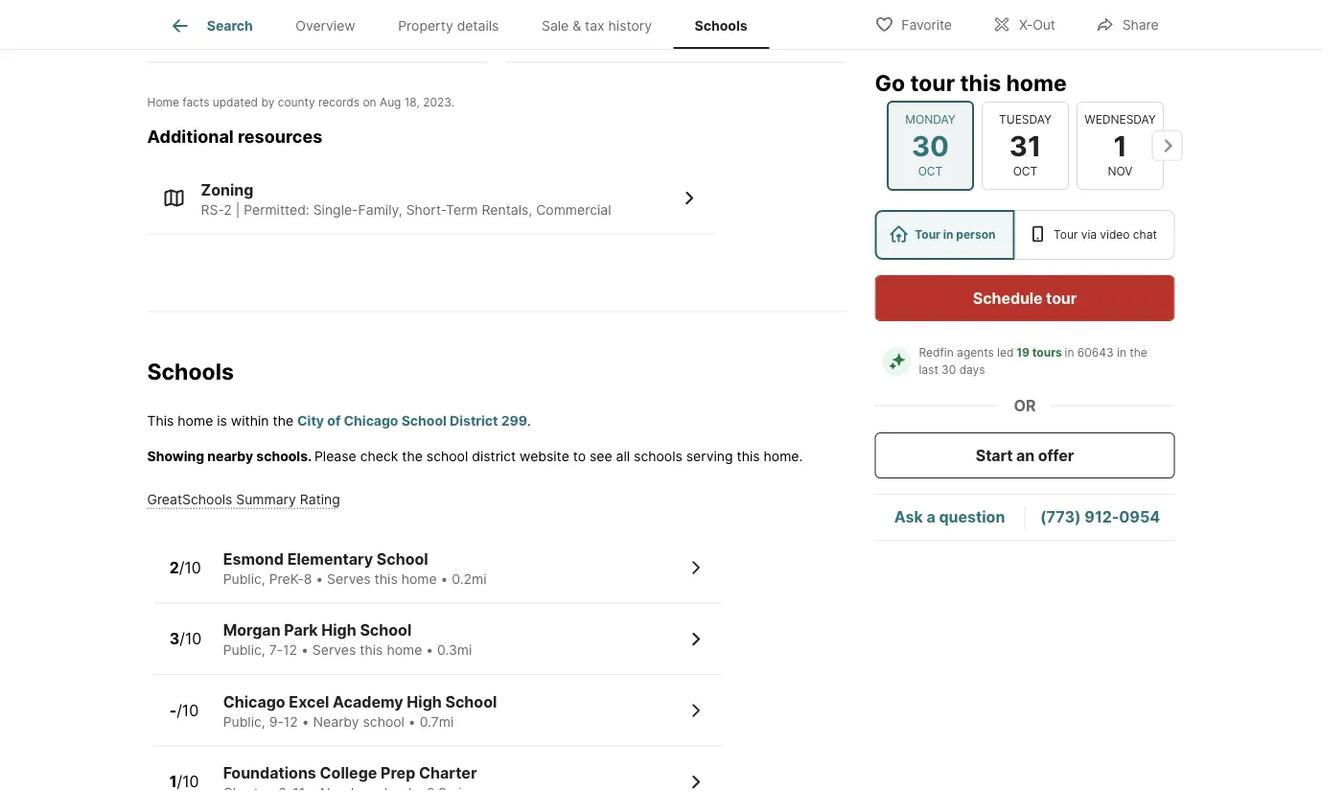 Task type: vqa. For each thing, say whether or not it's contained in the screenshot.


Task type: describe. For each thing, give the bounding box(es) containing it.
greatschools
[[147, 491, 232, 507]]

• left 0.3mi
[[426, 642, 434, 658]]

/10 for 3
[[179, 629, 202, 648]]

public, inside morgan park high school public, 7-12 • serves this home • 0.3mi
[[223, 642, 265, 658]]

share
[[1123, 17, 1159, 33]]

stories
[[147, 29, 198, 48]]

tour in person
[[915, 228, 996, 242]]

school left district
[[401, 412, 447, 429]]

tour for tour via video chat
[[1054, 228, 1078, 242]]

overview
[[296, 17, 355, 34]]

sale
[[542, 17, 569, 34]]

schools tab
[[673, 3, 769, 49]]

25192170130000
[[720, 29, 845, 48]]

rs-
[[201, 201, 224, 218]]

property
[[398, 17, 453, 34]]

district
[[450, 412, 498, 429]]

check
[[360, 448, 398, 464]]

school inside chicago excel academy high school public, 9-12 • nearby school • 0.7mi
[[363, 713, 405, 730]]

- /10
[[169, 701, 199, 719]]

0.3mi
[[437, 642, 472, 658]]

park
[[284, 621, 318, 640]]

chicago inside chicago excel academy high school public, 9-12 • nearby school • 0.7mi
[[223, 692, 285, 711]]

1 vertical spatial the
[[273, 412, 294, 429]]

home inside morgan park high school public, 7-12 • serves this home • 0.3mi
[[387, 642, 422, 658]]

serves inside esmond elementary school public, prek-8 • serves this home • 0.2mi
[[327, 571, 371, 587]]

schools inside tab
[[695, 17, 747, 34]]

schools
[[634, 448, 683, 464]]

history
[[608, 17, 652, 34]]

search
[[207, 17, 253, 34]]

to
[[573, 448, 586, 464]]

(773) 912-0954 link
[[1040, 508, 1160, 526]]

/10 for 2
[[179, 558, 201, 577]]

2 inside the zoning rs-2 | permitted: single-family, short-term rentals, commercial
[[224, 201, 232, 218]]

go tour this home
[[875, 69, 1067, 96]]

additional
[[147, 126, 234, 147]]

7-
[[269, 642, 283, 658]]

1 horizontal spatial in
[[1065, 346, 1074, 360]]

2023
[[423, 95, 451, 109]]

see
[[590, 448, 612, 464]]

details
[[457, 17, 499, 34]]

18,
[[404, 95, 420, 109]]

nearby
[[313, 713, 359, 730]]

0.2mi
[[452, 571, 487, 587]]

0 vertical spatial .
[[451, 95, 454, 109]]

1 /10
[[169, 772, 199, 791]]

60643
[[1078, 346, 1114, 360]]

this
[[147, 412, 174, 429]]

greatschools summary rating
[[147, 491, 340, 507]]

1 horizontal spatial the
[[402, 448, 423, 464]]

short-
[[406, 201, 446, 218]]

city of chicago school district 299 link
[[297, 412, 527, 429]]

an
[[1016, 446, 1035, 465]]

led
[[997, 346, 1014, 360]]

redfin
[[919, 346, 954, 360]]

redfin agents led 19 tours in 60643
[[919, 346, 1114, 360]]

/10 for 1
[[177, 772, 199, 791]]

apn
[[506, 29, 537, 48]]

in inside "in the last 30 days"
[[1117, 346, 1127, 360]]

school inside morgan park high school public, 7-12 • serves this home • 0.3mi
[[360, 621, 412, 640]]

last
[[919, 363, 938, 377]]

website
[[520, 448, 569, 464]]

12 inside morgan park high school public, 7-12 • serves this home • 0.3mi
[[283, 642, 297, 658]]

by
[[261, 95, 275, 109]]

go
[[875, 69, 905, 96]]

• right the 8
[[316, 571, 323, 587]]

tuesday
[[999, 112, 1051, 126]]

permitted:
[[244, 201, 309, 218]]

oct for 30
[[918, 164, 942, 178]]

• left 0.2mi
[[441, 571, 448, 587]]

tour via video chat option
[[1015, 210, 1175, 260]]

showing
[[147, 448, 204, 464]]

schedule
[[973, 289, 1043, 307]]

ask a question
[[894, 508, 1005, 526]]

3
[[169, 629, 179, 648]]

wednesday 1 nov
[[1084, 112, 1156, 178]]

search link
[[169, 14, 253, 37]]

person
[[956, 228, 996, 242]]

912-
[[1085, 508, 1119, 526]]

within
[[231, 412, 269, 429]]

of
[[327, 412, 341, 429]]

tour for tour in person
[[915, 228, 941, 242]]

facts
[[182, 95, 209, 109]]

home facts updated by county records on aug 18, 2023 .
[[147, 95, 454, 109]]

serving
[[686, 448, 733, 464]]

rentals,
[[482, 201, 532, 218]]

&
[[573, 17, 581, 34]]

1 for 1 /10
[[169, 772, 177, 791]]

home left 'is'
[[178, 412, 213, 429]]

start an offer
[[976, 446, 1074, 465]]

chat
[[1133, 228, 1157, 242]]

academy
[[333, 692, 403, 711]]

0954
[[1119, 508, 1160, 526]]

1 vertical spatial .
[[527, 412, 531, 429]]

prek-
[[269, 571, 304, 587]]

this inside morgan park high school public, 7-12 • serves this home • 0.3mi
[[360, 642, 383, 658]]

resources
[[238, 126, 322, 147]]

wednesday
[[1084, 112, 1156, 126]]

30 inside "in the last 30 days"
[[942, 363, 956, 377]]

monday 30 oct
[[905, 112, 955, 178]]

tour for schedule
[[1046, 289, 1077, 307]]

chicago excel academy high school public, 9-12 • nearby school • 0.7mi
[[223, 692, 497, 730]]

sale & tax history tab
[[520, 3, 673, 49]]

home inside esmond elementary school public, prek-8 • serves this home • 0.2mi
[[401, 571, 437, 587]]



Task type: locate. For each thing, give the bounding box(es) containing it.
public, down morgan
[[223, 642, 265, 658]]

0 horizontal spatial high
[[321, 621, 356, 640]]

/10 left esmond
[[179, 558, 201, 577]]

morgan park high school public, 7-12 • serves this home • 0.3mi
[[223, 621, 472, 658]]

0 horizontal spatial schools
[[147, 358, 234, 385]]

out
[[1033, 17, 1055, 33]]

0 vertical spatial 1
[[479, 29, 487, 48]]

1 vertical spatial serves
[[312, 642, 356, 658]]

1 horizontal spatial 2
[[224, 201, 232, 218]]

charter
[[419, 764, 477, 783]]

esmond
[[223, 550, 284, 568]]

ask a question link
[[894, 508, 1005, 526]]

1 horizontal spatial school
[[427, 448, 468, 464]]

schools right history
[[695, 17, 747, 34]]

the inside "in the last 30 days"
[[1130, 346, 1148, 360]]

tour left person
[[915, 228, 941, 242]]

public, left 9-
[[223, 713, 265, 730]]

family,
[[358, 201, 402, 218]]

1 vertical spatial 2
[[169, 558, 179, 577]]

0.7mi
[[420, 713, 454, 730]]

2 public, from the top
[[223, 642, 265, 658]]

prep
[[381, 764, 415, 783]]

1 vertical spatial schools
[[147, 358, 234, 385]]

share button
[[1079, 4, 1175, 44]]

x-out
[[1019, 17, 1055, 33]]

12 down park
[[283, 642, 297, 658]]

high up 0.7mi on the bottom left
[[407, 692, 442, 711]]

1 tour from the left
[[915, 228, 941, 242]]

school right elementary
[[377, 550, 428, 568]]

tour for go
[[910, 69, 955, 96]]

school down academy
[[363, 713, 405, 730]]

school down esmond elementary school public, prek-8 • serves this home • 0.2mi
[[360, 621, 412, 640]]

. up 'website'
[[527, 412, 531, 429]]

1 horizontal spatial tour
[[1054, 228, 1078, 242]]

0 horizontal spatial tour
[[915, 228, 941, 242]]

a
[[927, 508, 936, 526]]

/10 left morgan
[[179, 629, 202, 648]]

tours
[[1032, 346, 1062, 360]]

0 horizontal spatial the
[[273, 412, 294, 429]]

30 right last in the top right of the page
[[942, 363, 956, 377]]

1 horizontal spatial tour
[[1046, 289, 1077, 307]]

1 vertical spatial school
[[363, 713, 405, 730]]

tax
[[585, 17, 605, 34]]

ask
[[894, 508, 923, 526]]

3 /10
[[169, 629, 202, 648]]

/10 for -
[[177, 701, 199, 719]]

home up tuesday
[[1006, 69, 1067, 96]]

1 horizontal spatial 1
[[479, 29, 487, 48]]

chicago
[[344, 412, 398, 429], [223, 692, 285, 711]]

9-
[[269, 713, 284, 730]]

this
[[960, 69, 1001, 96], [737, 448, 760, 464], [374, 571, 398, 587], [360, 642, 383, 658]]

home left 0.2mi
[[401, 571, 437, 587]]

2 horizontal spatial the
[[1130, 346, 1148, 360]]

• down park
[[301, 642, 309, 658]]

0 horizontal spatial 1
[[169, 772, 177, 791]]

please
[[314, 448, 356, 464]]

1 inside wednesday 1 nov
[[1113, 129, 1127, 162]]

30 inside monday 30 oct
[[911, 129, 949, 162]]

summary
[[236, 491, 296, 507]]

1 12 from the top
[[283, 642, 297, 658]]

the right 60643
[[1130, 346, 1148, 360]]

/10
[[179, 558, 201, 577], [179, 629, 202, 648], [177, 701, 199, 719], [177, 772, 199, 791]]

(773)
[[1040, 508, 1081, 526]]

school inside esmond elementary school public, prek-8 • serves this home • 0.2mi
[[377, 550, 428, 568]]

start an offer button
[[875, 432, 1175, 478]]

tour left via
[[1054, 228, 1078, 242]]

1 horizontal spatial schools
[[695, 17, 747, 34]]

0 vertical spatial high
[[321, 621, 356, 640]]

this left home.
[[737, 448, 760, 464]]

in right 60643
[[1117, 346, 1127, 360]]

tour in person option
[[875, 210, 1015, 260]]

excel
[[289, 692, 329, 711]]

college
[[320, 764, 377, 783]]

tour inside tour via video chat option
[[1054, 228, 1078, 242]]

chicago up check
[[344, 412, 398, 429]]

high
[[321, 621, 356, 640], [407, 692, 442, 711]]

3 public, from the top
[[223, 713, 265, 730]]

2 horizontal spatial 1
[[1113, 129, 1127, 162]]

0 horizontal spatial chicago
[[223, 692, 285, 711]]

x-out button
[[976, 4, 1072, 44]]

agents
[[957, 346, 994, 360]]

is
[[217, 412, 227, 429]]

19
[[1017, 346, 1030, 360]]

tour via video chat
[[1054, 228, 1157, 242]]

2 vertical spatial the
[[402, 448, 423, 464]]

school up 0.7mi on the bottom left
[[445, 692, 497, 711]]

county
[[278, 95, 315, 109]]

0 horizontal spatial tour
[[910, 69, 955, 96]]

greatschools summary rating link
[[147, 491, 340, 507]]

0 vertical spatial school
[[427, 448, 468, 464]]

1 vertical spatial tour
[[1046, 289, 1077, 307]]

sale & tax history
[[542, 17, 652, 34]]

0 vertical spatial serves
[[327, 571, 371, 587]]

2
[[224, 201, 232, 218], [169, 558, 179, 577]]

0 vertical spatial schools
[[695, 17, 747, 34]]

additional resources
[[147, 126, 322, 147]]

nov
[[1107, 164, 1132, 178]]

property details tab
[[377, 3, 520, 49]]

30 down monday
[[911, 129, 949, 162]]

0 horizontal spatial oct
[[918, 164, 942, 178]]

2 vertical spatial public,
[[223, 713, 265, 730]]

oct inside 'tuesday 31 oct'
[[1013, 164, 1037, 178]]

records
[[318, 95, 360, 109]]

0 horizontal spatial in
[[943, 228, 954, 242]]

1 horizontal spatial chicago
[[344, 412, 398, 429]]

home.
[[764, 448, 803, 464]]

1 up nov
[[1113, 129, 1127, 162]]

aug
[[380, 95, 401, 109]]

tour right schedule
[[1046, 289, 1077, 307]]

city
[[297, 412, 324, 429]]

offer
[[1038, 446, 1074, 465]]

/10 down the - /10
[[177, 772, 199, 791]]

zoning rs-2 | permitted: single-family, short-term rentals, commercial
[[201, 180, 611, 218]]

high right park
[[321, 621, 356, 640]]

tab list containing search
[[147, 0, 784, 49]]

0 vertical spatial 2
[[224, 201, 232, 218]]

tour
[[915, 228, 941, 242], [1054, 228, 1078, 242]]

zoning
[[201, 180, 253, 199]]

0 vertical spatial tour
[[910, 69, 955, 96]]

1 vertical spatial 1
[[1113, 129, 1127, 162]]

the left city
[[273, 412, 294, 429]]

school down district
[[427, 448, 468, 464]]

None button
[[886, 100, 974, 191], [981, 101, 1069, 190], [1076, 101, 1164, 190], [886, 100, 974, 191], [981, 101, 1069, 190], [1076, 101, 1164, 190]]

property details
[[398, 17, 499, 34]]

1 vertical spatial public,
[[223, 642, 265, 658]]

2 down greatschools
[[169, 558, 179, 577]]

tour inside button
[[1046, 289, 1077, 307]]

overview tab
[[274, 3, 377, 49]]

start
[[976, 446, 1013, 465]]

updated
[[213, 95, 258, 109]]

oct down 31 on the top right of page
[[1013, 164, 1037, 178]]

0 vertical spatial the
[[1130, 346, 1148, 360]]

oct for 31
[[1013, 164, 1037, 178]]

in right tours
[[1065, 346, 1074, 360]]

• down excel
[[302, 713, 309, 730]]

0 vertical spatial public,
[[223, 571, 265, 587]]

(773) 912-0954
[[1040, 508, 1160, 526]]

term
[[446, 201, 478, 218]]

1
[[479, 29, 487, 48], [1113, 129, 1127, 162], [169, 772, 177, 791]]

morgan
[[223, 621, 281, 640]]

nearby
[[207, 448, 253, 464]]

0 horizontal spatial .
[[451, 95, 454, 109]]

oct down monday
[[918, 164, 942, 178]]

school
[[401, 412, 447, 429], [377, 550, 428, 568], [360, 621, 412, 640], [445, 692, 497, 711]]

x-
[[1019, 17, 1033, 33]]

chicago up 9-
[[223, 692, 285, 711]]

299
[[501, 412, 527, 429]]

in left person
[[943, 228, 954, 242]]

2 left |
[[224, 201, 232, 218]]

this up tuesday
[[960, 69, 1001, 96]]

tour inside tour in person option
[[915, 228, 941, 242]]

2 oct from the left
[[1013, 164, 1037, 178]]

high inside morgan park high school public, 7-12 • serves this home • 0.3mi
[[321, 621, 356, 640]]

district
[[472, 448, 516, 464]]

tab list
[[147, 0, 784, 49]]

. right 18,
[[451, 95, 454, 109]]

1 horizontal spatial .
[[527, 412, 531, 429]]

2 tour from the left
[[1054, 228, 1078, 242]]

1 horizontal spatial high
[[407, 692, 442, 711]]

this up academy
[[360, 642, 383, 658]]

foundations college prep charter
[[223, 764, 477, 783]]

0 vertical spatial 30
[[911, 129, 949, 162]]

commercial
[[536, 201, 611, 218]]

1 vertical spatial chicago
[[223, 692, 285, 711]]

schools.
[[256, 448, 311, 464]]

high inside chicago excel academy high school public, 9-12 • nearby school • 0.7mi
[[407, 692, 442, 711]]

list box
[[875, 210, 1175, 260]]

schools up 'this'
[[147, 358, 234, 385]]

1 down -
[[169, 772, 177, 791]]

0 vertical spatial 12
[[283, 642, 297, 658]]

1 for 1
[[479, 29, 487, 48]]

1 oct from the left
[[918, 164, 942, 178]]

tour up monday
[[910, 69, 955, 96]]

the right check
[[402, 448, 423, 464]]

list box containing tour in person
[[875, 210, 1175, 260]]

2 vertical spatial 1
[[169, 772, 177, 791]]

or
[[1014, 396, 1036, 415]]

all
[[616, 448, 630, 464]]

serves inside morgan park high school public, 7-12 • serves this home • 0.3mi
[[312, 642, 356, 658]]

school inside chicago excel academy high school public, 9-12 • nearby school • 0.7mi
[[445, 692, 497, 711]]

public, inside chicago excel academy high school public, 9-12 • nearby school • 0.7mi
[[223, 713, 265, 730]]

public, inside esmond elementary school public, prek-8 • serves this home • 0.2mi
[[223, 571, 265, 587]]

1 left apn
[[479, 29, 487, 48]]

in inside option
[[943, 228, 954, 242]]

0 vertical spatial chicago
[[344, 412, 398, 429]]

monday
[[905, 112, 955, 126]]

public,
[[223, 571, 265, 587], [223, 642, 265, 658], [223, 713, 265, 730]]

serves down park
[[312, 642, 356, 658]]

0 horizontal spatial school
[[363, 713, 405, 730]]

/10 down 3 /10
[[177, 701, 199, 719]]

• left 0.7mi on the bottom left
[[408, 713, 416, 730]]

31
[[1009, 129, 1041, 162]]

2 12 from the top
[[284, 713, 298, 730]]

esmond elementary school public, prek-8 • serves this home • 0.2mi
[[223, 550, 487, 587]]

serves down elementary
[[327, 571, 371, 587]]

on
[[363, 95, 376, 109]]

this up morgan park high school public, 7-12 • serves this home • 0.3mi
[[374, 571, 398, 587]]

home
[[147, 95, 179, 109]]

1 vertical spatial 30
[[942, 363, 956, 377]]

public, down esmond
[[223, 571, 265, 587]]

12
[[283, 642, 297, 658], [284, 713, 298, 730]]

schools
[[695, 17, 747, 34], [147, 358, 234, 385]]

1 horizontal spatial oct
[[1013, 164, 1037, 178]]

schedule tour button
[[875, 275, 1175, 321]]

2 horizontal spatial in
[[1117, 346, 1127, 360]]

0 horizontal spatial 2
[[169, 558, 179, 577]]

foundations
[[223, 764, 316, 783]]

oct inside monday 30 oct
[[918, 164, 942, 178]]

1 vertical spatial 12
[[284, 713, 298, 730]]

this inside esmond elementary school public, prek-8 • serves this home • 0.2mi
[[374, 571, 398, 587]]

in the last 30 days
[[919, 346, 1151, 377]]

next image
[[1152, 130, 1183, 161]]

1 public, from the top
[[223, 571, 265, 587]]

home left 0.3mi
[[387, 642, 422, 658]]

12 inside chicago excel academy high school public, 9-12 • nearby school • 0.7mi
[[284, 713, 298, 730]]

12 down excel
[[284, 713, 298, 730]]

1 vertical spatial high
[[407, 692, 442, 711]]



